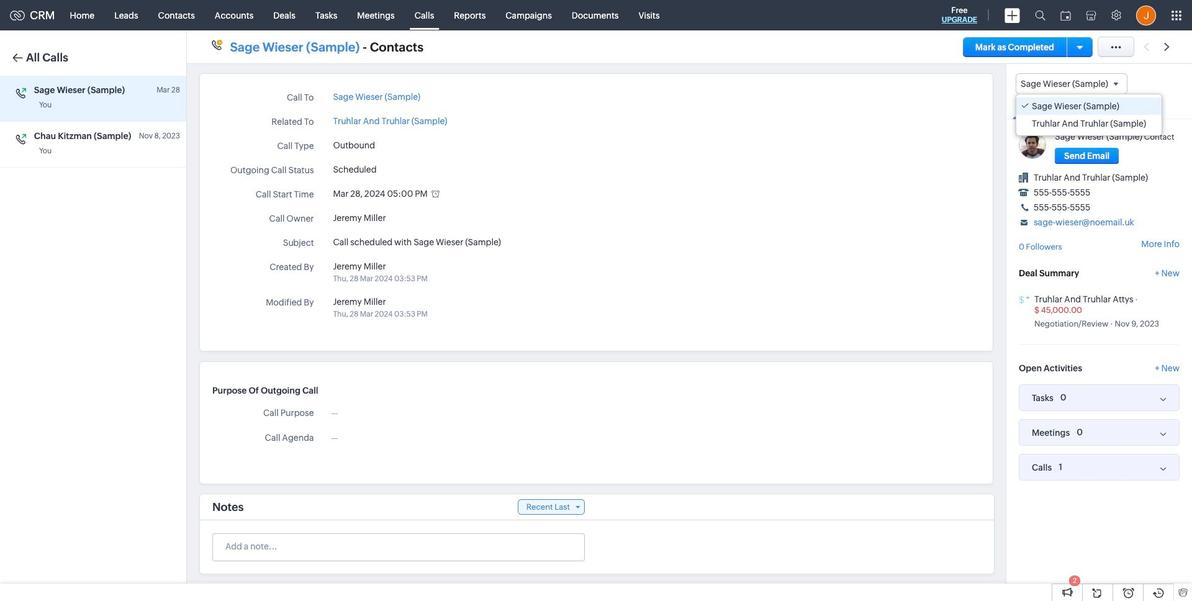 Task type: describe. For each thing, give the bounding box(es) containing it.
previous record image
[[1145, 43, 1150, 51]]

create menu element
[[998, 0, 1028, 30]]

calendar image
[[1061, 10, 1072, 20]]

Add a note... field
[[213, 541, 584, 553]]

profile image
[[1137, 5, 1157, 25]]

profile element
[[1130, 0, 1164, 30]]

next record image
[[1165, 43, 1173, 51]]



Task type: locate. For each thing, give the bounding box(es) containing it.
search element
[[1028, 0, 1054, 30]]

logo image
[[10, 10, 25, 20]]

create menu image
[[1005, 8, 1021, 23]]

tree
[[1017, 95, 1163, 136]]

search image
[[1036, 10, 1046, 21]]

None field
[[1017, 73, 1128, 95]]

None button
[[1056, 148, 1120, 164]]



Task type: vqa. For each thing, say whether or not it's contained in the screenshot.
7:02 related to Open Deals
no



